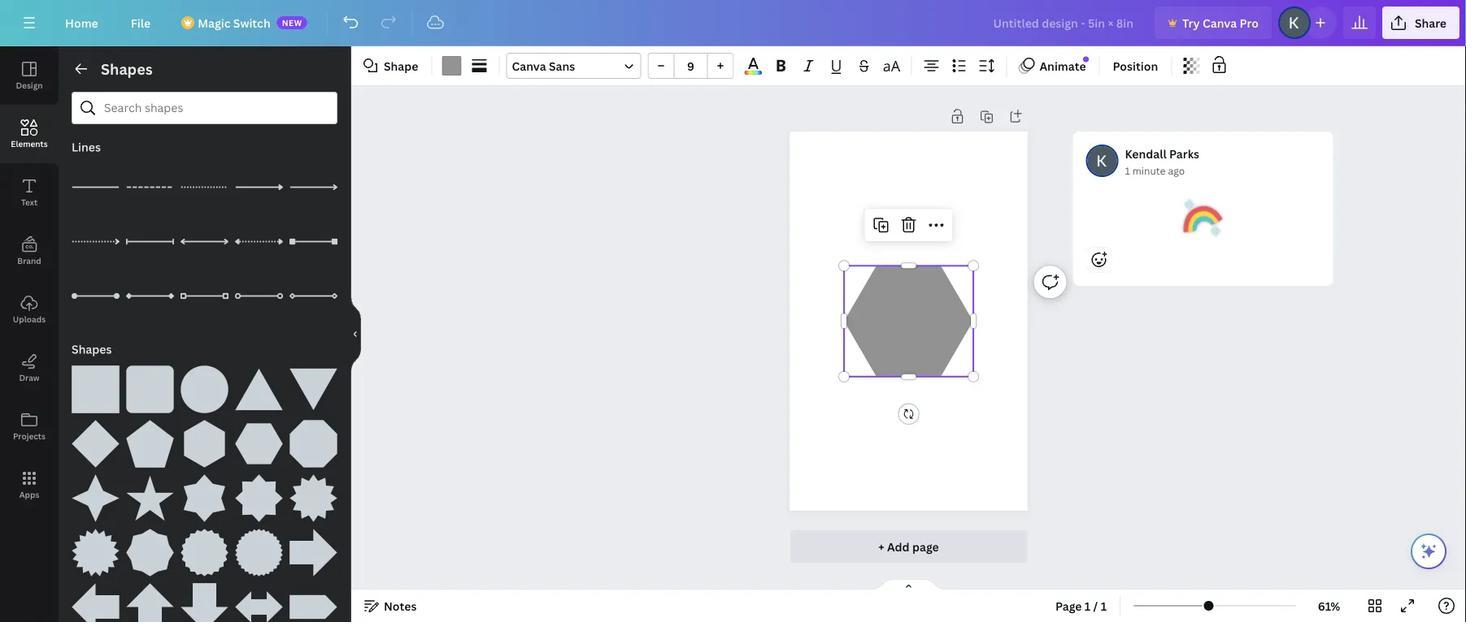 Task type: describe. For each thing, give the bounding box(es) containing it.
elements button
[[0, 105, 59, 163]]

minute
[[1133, 164, 1166, 177]]

group left white circle shape image
[[126, 356, 174, 414]]

canva sans button
[[506, 53, 641, 79]]

lines
[[72, 139, 101, 155]]

group right star burst 2 "image"
[[126, 520, 174, 577]]

text
[[21, 197, 38, 208]]

square image
[[72, 366, 120, 414]]

try canva pro
[[1183, 15, 1259, 30]]

canva inside button
[[1203, 15, 1237, 30]]

group right star burst 4 image
[[290, 520, 338, 577]]

design
[[16, 80, 43, 91]]

projects
[[13, 431, 46, 442]]

star burst 1 image
[[290, 475, 338, 523]]

+ add page
[[879, 540, 939, 555]]

group right "6-pointed star" image
[[235, 465, 283, 523]]

uploads button
[[0, 281, 59, 339]]

6-pointed star image
[[181, 475, 229, 523]]

animate
[[1040, 58, 1086, 74]]

ago
[[1168, 164, 1185, 177]]

kendall parks list
[[1073, 132, 1340, 338]]

magic switch
[[198, 15, 271, 30]]

arrow up image
[[126, 584, 174, 623]]

4-pointed star image
[[72, 475, 120, 523]]

arrow right image
[[290, 529, 338, 577]]

brand
[[17, 255, 41, 266]]

star burst 3 image
[[181, 529, 229, 577]]

add
[[887, 540, 910, 555]]

group left triangle up image
[[181, 356, 229, 414]]

page
[[1056, 599, 1082, 614]]

new image
[[1083, 57, 1089, 62]]

show pages image
[[870, 579, 948, 592]]

hide image
[[351, 296, 361, 374]]

group left star burst 4 image
[[181, 520, 229, 577]]

1 horizontal spatial 1
[[1101, 599, 1107, 614]]

group left arrow up image
[[72, 574, 120, 623]]

canva inside dropdown button
[[512, 58, 546, 74]]

group left rounded square image
[[72, 356, 120, 414]]

group left 8-pointed star inflated image
[[72, 520, 120, 577]]

design button
[[0, 46, 59, 105]]

position button
[[1106, 53, 1165, 79]]

white circle shape image
[[181, 366, 229, 414]]

0 vertical spatial shapes
[[101, 59, 153, 79]]

share
[[1415, 15, 1447, 30]]

0 horizontal spatial 1
[[1085, 599, 1091, 614]]

page
[[912, 540, 939, 555]]

pentagon image
[[126, 420, 174, 468]]

group right triangle up image
[[290, 356, 338, 414]]

group left arrow right image
[[235, 520, 283, 577]]

/
[[1094, 599, 1098, 614]]

position
[[1113, 58, 1158, 74]]

kendall parks 1 minute ago
[[1125, 146, 1200, 177]]

animate button
[[1014, 53, 1093, 79]]

shape
[[384, 58, 418, 74]]

– – number field
[[679, 58, 702, 74]]

61% button
[[1303, 594, 1356, 620]]

magic
[[198, 15, 231, 30]]

arrow down image
[[181, 584, 229, 623]]



Task type: locate. For each thing, give the bounding box(es) containing it.
parks
[[1170, 146, 1200, 161]]

shapes
[[101, 59, 153, 79], [72, 342, 112, 357]]

hexagon horizontal image
[[235, 420, 283, 468]]

group left 5-pointed star image
[[72, 465, 120, 523]]

group left octagon image
[[235, 411, 283, 468]]

1 right /
[[1101, 599, 1107, 614]]

group right 'arrow left' image
[[126, 574, 174, 623]]

projects button
[[0, 398, 59, 456]]

+
[[879, 540, 885, 555]]

canva assistant image
[[1419, 542, 1439, 562]]

canva left "sans"
[[512, 58, 546, 74]]

1 left /
[[1085, 599, 1091, 614]]

brand button
[[0, 222, 59, 281]]

file button
[[118, 7, 164, 39]]

group right 8-pointed star image
[[290, 465, 338, 523]]

shapes up square image
[[72, 342, 112, 357]]

canva right 'try'
[[1203, 15, 1237, 30]]

text button
[[0, 163, 59, 222]]

sans
[[549, 58, 575, 74]]

hexagon vertical image
[[181, 420, 229, 468]]

home
[[65, 15, 98, 30]]

group left the pentagon image
[[72, 411, 120, 468]]

home link
[[52, 7, 111, 39]]

group
[[648, 53, 734, 79], [72, 356, 120, 414], [126, 356, 174, 414], [181, 356, 229, 414], [235, 356, 283, 414], [290, 356, 338, 414], [72, 411, 120, 468], [126, 411, 174, 468], [181, 411, 229, 468], [235, 411, 283, 468], [290, 411, 338, 468], [72, 465, 120, 523], [126, 465, 174, 523], [181, 465, 229, 523], [235, 465, 283, 523], [290, 465, 338, 523], [72, 520, 120, 577], [126, 520, 174, 577], [181, 520, 229, 577], [235, 520, 283, 577], [290, 520, 338, 577], [72, 574, 120, 623], [126, 574, 174, 623], [181, 574, 229, 623], [235, 574, 283, 623], [290, 574, 338, 623]]

1 inside kendall parks 1 minute ago
[[1125, 164, 1130, 177]]

switch
[[233, 15, 271, 30]]

canva
[[1203, 15, 1237, 30], [512, 58, 546, 74]]

share button
[[1382, 7, 1460, 39]]

8-pointed star inflated image
[[126, 529, 174, 577]]

1 vertical spatial canva
[[512, 58, 546, 74]]

triangle down image
[[290, 366, 338, 414]]

file
[[131, 15, 151, 30]]

try
[[1183, 15, 1200, 30]]

new
[[282, 17, 302, 28]]

main menu bar
[[0, 0, 1466, 46]]

2 horizontal spatial 1
[[1125, 164, 1130, 177]]

octagon image
[[290, 420, 338, 468]]

draw
[[19, 372, 40, 383]]

61%
[[1318, 599, 1341, 614]]

rounded square image
[[126, 366, 174, 414]]

notes button
[[358, 594, 423, 620]]

pro
[[1240, 15, 1259, 30]]

shape button
[[358, 53, 425, 79]]

elements
[[11, 138, 48, 149]]

group right arrow horizontal image
[[290, 574, 338, 623]]

expressing gratitude image
[[1184, 198, 1223, 237]]

arrow left image
[[72, 584, 120, 623]]

arrow horizontal image
[[235, 584, 283, 623]]

apps button
[[0, 456, 59, 515]]

group right hexagon horizontal image
[[290, 411, 338, 468]]

kendall
[[1125, 146, 1167, 161]]

+ add page button
[[790, 531, 1028, 564]]

5-pointed star image
[[126, 475, 174, 523]]

try canva pro button
[[1155, 7, 1272, 39]]

star burst 4 image
[[235, 529, 283, 577]]

color range image
[[745, 71, 762, 75]]

triangle up image
[[235, 366, 283, 414]]

uploads
[[13, 314, 46, 325]]

0 vertical spatial canva
[[1203, 15, 1237, 30]]

#919191 image
[[442, 56, 461, 76], [442, 56, 461, 76]]

canva sans
[[512, 58, 575, 74]]

Design title text field
[[980, 7, 1148, 39]]

add this line to the canvas image
[[72, 163, 120, 211], [126, 163, 174, 211], [181, 163, 229, 211], [235, 163, 283, 211], [290, 163, 338, 211], [72, 218, 120, 266], [126, 218, 174, 266], [181, 218, 229, 266], [235, 218, 283, 266], [290, 218, 338, 266], [72, 272, 120, 320], [126, 272, 174, 320], [181, 272, 229, 320], [235, 272, 283, 320], [290, 272, 338, 320]]

notes
[[384, 599, 417, 614]]

page 1 / 1
[[1056, 599, 1107, 614]]

side panel tab list
[[0, 46, 59, 515]]

8-pointed star image
[[235, 475, 283, 523]]

group left 8-pointed star image
[[181, 465, 229, 523]]

group right 4-pointed star image
[[126, 465, 174, 523]]

group left arrow horizontal image
[[181, 574, 229, 623]]

1 horizontal spatial canva
[[1203, 15, 1237, 30]]

group right diamond image
[[126, 411, 174, 468]]

group left triangle down image
[[235, 356, 283, 414]]

diamond image
[[72, 420, 120, 468]]

1
[[1125, 164, 1130, 177], [1085, 599, 1091, 614], [1101, 599, 1107, 614]]

apps
[[19, 490, 39, 501]]

group right the pentagon image
[[181, 411, 229, 468]]

group down main 'menu bar'
[[648, 53, 734, 79]]

draw button
[[0, 339, 59, 398]]

Search shapes search field
[[104, 93, 305, 124]]

arrow block right image
[[290, 584, 338, 623]]

star burst 2 image
[[72, 529, 120, 577]]

1 vertical spatial shapes
[[72, 342, 112, 357]]

1 left minute
[[1125, 164, 1130, 177]]

0 horizontal spatial canva
[[512, 58, 546, 74]]

shapes down file dropdown button
[[101, 59, 153, 79]]

group right arrow down image
[[235, 574, 283, 623]]



Task type: vqa. For each thing, say whether or not it's contained in the screenshot.
table at the left top
no



